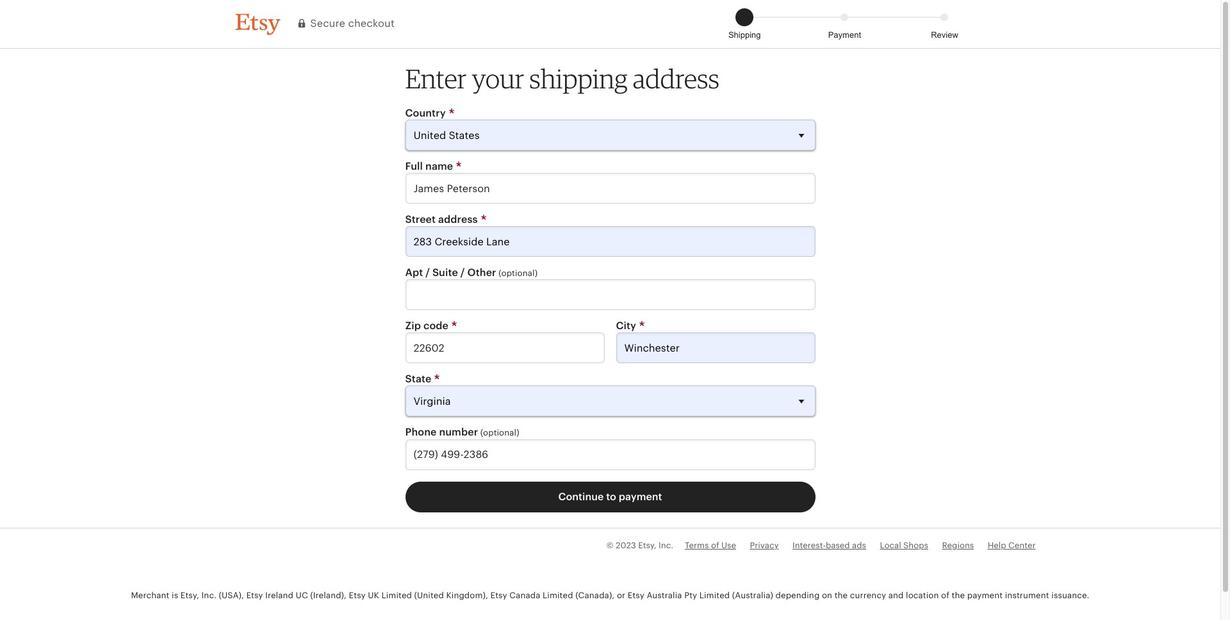 Task type: vqa. For each thing, say whether or not it's contained in the screenshot.
the topmost Keycap,
no



Task type: locate. For each thing, give the bounding box(es) containing it.
0 vertical spatial address
[[633, 63, 719, 95]]

inc. for is
[[201, 590, 216, 600]]

address
[[633, 63, 719, 95], [438, 213, 478, 226]]

to
[[606, 490, 616, 503]]

inc. left the terms
[[659, 540, 673, 550]]

1 vertical spatial (optional)
[[480, 428, 519, 438]]

of right "location"
[[941, 590, 949, 600]]

etsy, right is
[[181, 590, 199, 600]]

0 horizontal spatial inc.
[[201, 590, 216, 600]]

0 horizontal spatial /
[[425, 267, 430, 279]]

0 vertical spatial of
[[711, 540, 719, 550]]

1 vertical spatial inc.
[[201, 590, 216, 600]]

/ right suite
[[461, 267, 465, 279]]

help center link
[[988, 540, 1036, 550]]

0 horizontal spatial payment
[[619, 490, 662, 503]]

0 vertical spatial payment
[[619, 490, 662, 503]]

0 vertical spatial inc.
[[659, 540, 673, 550]]

0 horizontal spatial of
[[711, 540, 719, 550]]

pty
[[684, 590, 697, 600]]

secure
[[310, 17, 345, 29]]

etsy
[[246, 590, 263, 600], [349, 590, 366, 600], [490, 590, 507, 600], [628, 590, 644, 600]]

1 horizontal spatial limited
[[543, 590, 573, 600]]

depending
[[776, 590, 820, 600]]

1 vertical spatial payment
[[967, 590, 1003, 600]]

(optional) right number
[[480, 428, 519, 438]]

2 the from the left
[[952, 590, 965, 600]]

2023
[[616, 540, 636, 550]]

payment
[[619, 490, 662, 503], [967, 590, 1003, 600]]

payment button
[[824, 8, 865, 40]]

of left use
[[711, 540, 719, 550]]

1 vertical spatial of
[[941, 590, 949, 600]]

(optional)
[[499, 269, 538, 278], [480, 428, 519, 438]]

0 vertical spatial (optional)
[[499, 269, 538, 278]]

1 vertical spatial address
[[438, 213, 478, 226]]

shops
[[903, 540, 928, 550]]

phone number (optional)
[[405, 426, 519, 438]]

1 the from the left
[[835, 590, 848, 600]]

0 horizontal spatial the
[[835, 590, 848, 600]]

shipping
[[728, 30, 761, 40]]

interest-
[[792, 540, 826, 550]]

use
[[721, 540, 736, 550]]

terms of use link
[[685, 540, 736, 550]]

payment right to
[[619, 490, 662, 503]]

etsy, for is
[[181, 590, 199, 600]]

on
[[822, 590, 832, 600]]

1 horizontal spatial /
[[461, 267, 465, 279]]

0 vertical spatial etsy,
[[638, 540, 656, 550]]

etsy,
[[638, 540, 656, 550], [181, 590, 199, 600]]

1 horizontal spatial of
[[941, 590, 949, 600]]

etsy right or
[[628, 590, 644, 600]]

0 horizontal spatial etsy,
[[181, 590, 199, 600]]

1 vertical spatial etsy,
[[181, 590, 199, 600]]

issuance.
[[1051, 590, 1089, 600]]

checkout
[[348, 17, 395, 29]]

payment left instrument
[[967, 590, 1003, 600]]

limited right canada
[[543, 590, 573, 600]]

inc.
[[659, 540, 673, 550], [201, 590, 216, 600]]

2 horizontal spatial limited
[[699, 590, 730, 600]]

(canada),
[[575, 590, 615, 600]]

1 / from the left
[[425, 267, 430, 279]]

the right "location"
[[952, 590, 965, 600]]

name
[[425, 160, 453, 172]]

1 horizontal spatial payment
[[967, 590, 1003, 600]]

review
[[931, 30, 958, 40]]

©
[[606, 540, 614, 550]]

kingdom),
[[446, 590, 488, 600]]

the right on
[[835, 590, 848, 600]]

4 etsy from the left
[[628, 590, 644, 600]]

1 horizontal spatial address
[[633, 63, 719, 95]]

other
[[467, 267, 496, 279]]

limited right pty
[[699, 590, 730, 600]]

1 horizontal spatial the
[[952, 590, 965, 600]]

3 etsy from the left
[[490, 590, 507, 600]]

2 limited from the left
[[543, 590, 573, 600]]

of
[[711, 540, 719, 550], [941, 590, 949, 600]]

(united
[[414, 590, 444, 600]]

the
[[835, 590, 848, 600], [952, 590, 965, 600]]

1 limited from the left
[[381, 590, 412, 600]]

center
[[1008, 540, 1036, 550]]

uc
[[296, 590, 308, 600]]

continue to payment button
[[405, 481, 815, 512]]

1 horizontal spatial etsy,
[[638, 540, 656, 550]]

terms
[[685, 540, 709, 550]]

shipping
[[529, 63, 628, 95]]

full name
[[405, 160, 456, 172]]

(usa),
[[219, 590, 244, 600]]

(optional) inside phone number (optional)
[[480, 428, 519, 438]]

interest-based ads link
[[792, 540, 866, 550]]

None text field
[[405, 439, 815, 470]]

etsy left uk at the bottom left of the page
[[349, 590, 366, 600]]

1 horizontal spatial inc.
[[659, 540, 673, 550]]

None text field
[[405, 280, 815, 310]]

inc. left (usa),
[[201, 590, 216, 600]]

© 2023 etsy, inc.
[[606, 540, 673, 550]]

etsy right (usa),
[[246, 590, 263, 600]]

(optional) right other
[[499, 269, 538, 278]]

0 horizontal spatial address
[[438, 213, 478, 226]]

continue
[[558, 490, 604, 503]]

privacy link
[[750, 540, 779, 550]]

suite
[[432, 267, 458, 279]]

/
[[425, 267, 430, 279], [461, 267, 465, 279]]

canada
[[509, 590, 540, 600]]

privacy
[[750, 540, 779, 550]]

limited
[[381, 590, 412, 600], [543, 590, 573, 600], [699, 590, 730, 600]]

instrument
[[1005, 590, 1049, 600]]

/ right apt
[[425, 267, 430, 279]]

etsy left canada
[[490, 590, 507, 600]]

Full name text field
[[405, 173, 815, 204]]

limited right uk at the bottom left of the page
[[381, 590, 412, 600]]

local
[[880, 540, 901, 550]]

0 horizontal spatial limited
[[381, 590, 412, 600]]

etsy, right 2023
[[638, 540, 656, 550]]

terms of use
[[685, 540, 736, 550]]



Task type: describe. For each thing, give the bounding box(es) containing it.
interest-based ads
[[792, 540, 866, 550]]

continue to payment
[[558, 490, 662, 503]]

uk
[[368, 590, 379, 600]]

secure checkout
[[307, 17, 395, 29]]

regions
[[942, 540, 974, 550]]

full
[[405, 160, 423, 172]]

merchant is etsy, inc. (usa), etsy ireland uc (ireland), etsy uk limited (united kingdom), etsy canada limited (canada), or etsy australia pty limited (australia) depending on the currency and location of the payment instrument issuance.
[[131, 590, 1089, 600]]

or
[[617, 590, 625, 600]]

Zip code text field
[[405, 333, 604, 363]]

is
[[172, 590, 178, 600]]

currency
[[850, 590, 886, 600]]

local shops link
[[880, 540, 928, 550]]

merchant
[[131, 590, 169, 600]]

local shops
[[880, 540, 928, 550]]

apt / suite / other (optional)
[[405, 267, 538, 279]]

help center
[[988, 540, 1036, 550]]

city
[[616, 320, 639, 332]]

country
[[405, 107, 448, 119]]

2 etsy from the left
[[349, 590, 366, 600]]

3 limited from the left
[[699, 590, 730, 600]]

phone
[[405, 426, 437, 438]]

apt
[[405, 267, 423, 279]]

zip code
[[405, 320, 451, 332]]

enter your shipping address
[[405, 63, 719, 95]]

2 / from the left
[[461, 267, 465, 279]]

(optional) inside apt / suite / other (optional)
[[499, 269, 538, 278]]

street address
[[405, 213, 480, 226]]

City text field
[[616, 333, 815, 363]]

(ireland),
[[310, 590, 347, 600]]

enter
[[405, 63, 467, 95]]

and
[[888, 590, 904, 600]]

ireland
[[265, 590, 293, 600]]

australia
[[647, 590, 682, 600]]

your
[[472, 63, 524, 95]]

payment inside button
[[619, 490, 662, 503]]

ads
[[852, 540, 866, 550]]

payment
[[828, 30, 861, 40]]

1 etsy from the left
[[246, 590, 263, 600]]

based
[[826, 540, 850, 550]]

(australia)
[[732, 590, 773, 600]]

regions button
[[942, 540, 974, 551]]

code
[[424, 320, 448, 332]]

etsy, for 2023
[[638, 540, 656, 550]]

inc. for 2023
[[659, 540, 673, 550]]

help
[[988, 540, 1006, 550]]

shipping button
[[725, 8, 765, 40]]

street
[[405, 213, 436, 226]]

zip
[[405, 320, 421, 332]]

state
[[405, 373, 434, 385]]

Street address text field
[[405, 226, 815, 257]]

review button
[[927, 8, 962, 40]]

location
[[906, 590, 939, 600]]

number
[[439, 426, 478, 438]]



